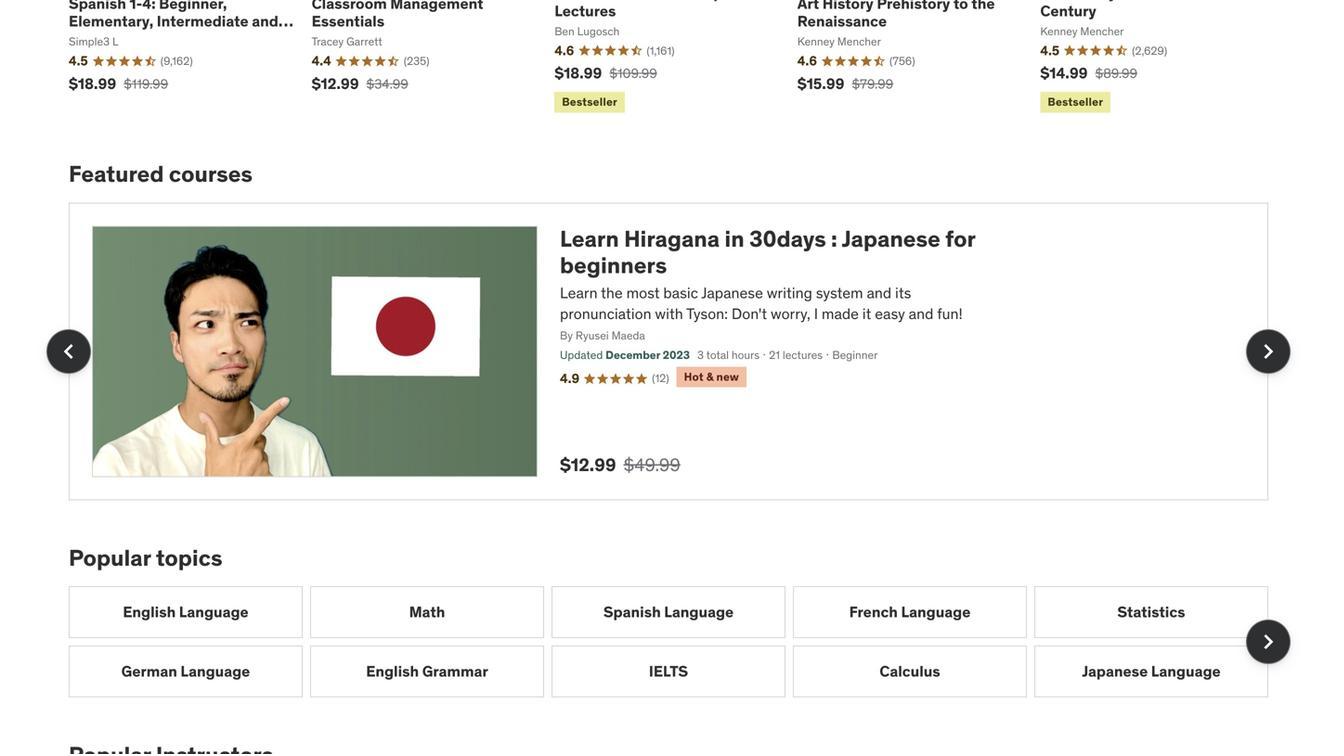 Task type: locate. For each thing, give the bounding box(es) containing it.
0 horizontal spatial renaissance
[[797, 12, 887, 31]]

math
[[409, 603, 445, 622]]

december
[[606, 348, 660, 363]]

japanese down statistics link
[[1082, 663, 1148, 682]]

spanish language link
[[552, 587, 786, 639]]

3 total hours
[[697, 348, 760, 363]]

pronunciation
[[560, 304, 651, 323]]

renaissance
[[1120, 0, 1209, 2], [797, 12, 887, 31]]

spanish up ielts
[[603, 603, 661, 622]]

1 vertical spatial next image
[[1254, 628, 1283, 658]]

to right prehistory
[[953, 0, 968, 13]]

and right "intermediate"
[[252, 12, 278, 31]]

it
[[862, 304, 871, 323]]

spanish inside carousel element
[[603, 603, 661, 622]]

topics
[[156, 544, 222, 572]]

latin
[[640, 0, 675, 2]]

0 vertical spatial the
[[972, 0, 995, 13]]

1 horizontal spatial 1-
[[754, 0, 767, 2]]

1 horizontal spatial english
[[366, 663, 419, 682]]

0 vertical spatial learn
[[560, 225, 619, 253]]

and
[[252, 12, 278, 31], [867, 284, 892, 303], [909, 304, 934, 323]]

0 horizontal spatial the
[[601, 284, 623, 303]]

2 1- from the left
[[754, 0, 767, 2]]

learn
[[560, 225, 619, 253], [560, 284, 598, 303]]

1 horizontal spatial renaissance
[[1120, 0, 1209, 2]]

1 vertical spatial english
[[366, 663, 419, 682]]

1 horizontal spatial japanese
[[842, 225, 940, 253]]

hot & new
[[684, 370, 739, 384]]

art history renaissance to 20th century
[[1040, 0, 1264, 20]]

2 history from the left
[[1065, 0, 1117, 2]]

language for spanish language
[[664, 603, 734, 622]]

1 1- from the left
[[129, 0, 142, 13]]

history inside art history prehistory to the renaissance
[[823, 0, 874, 13]]

language right french
[[901, 603, 971, 622]]

20th
[[1231, 0, 1264, 2]]

the right prehistory
[[972, 0, 995, 13]]

1 horizontal spatial to
[[1213, 0, 1227, 2]]

1 to from the left
[[953, 0, 968, 13]]

beginner,
[[159, 0, 227, 13]]

1 history from the left
[[823, 0, 874, 13]]

japanese
[[842, 225, 940, 253], [701, 284, 763, 303], [1082, 663, 1148, 682]]

language down statistics link
[[1151, 663, 1221, 682]]

english grammar link
[[310, 646, 544, 698]]

1 horizontal spatial art
[[1040, 0, 1062, 2]]

carousel element for featured courses
[[46, 203, 1291, 501]]

to left 20th
[[1213, 0, 1227, 2]]

1 vertical spatial the
[[601, 284, 623, 303]]

1- inside spanish 1-4: beginner, elementary, intermediate and advanced
[[129, 0, 142, 13]]

0 vertical spatial renaissance
[[1120, 0, 1209, 2]]

language
[[179, 603, 249, 622], [664, 603, 734, 622], [901, 603, 971, 622], [181, 663, 250, 682], [1151, 663, 1221, 682]]

1- inside the wheelock's latin : chapters 1-15 lectures
[[754, 0, 767, 2]]

1 vertical spatial and
[[867, 284, 892, 303]]

the up pronunciation
[[601, 284, 623, 303]]

total
[[706, 348, 729, 363]]

:
[[678, 0, 683, 2], [831, 225, 837, 253]]

english down popular topics
[[123, 603, 176, 622]]

1 vertical spatial learn
[[560, 284, 598, 303]]

the inside learn hiragana in 30days : japanese for beginners learn the most basic japanese writing system and its pronunciation with tyson: don't worry, i made it easy and fun! by ryusei maeda
[[601, 284, 623, 303]]

spanish 1-4: beginner, elementary, intermediate and advanced
[[69, 0, 278, 48]]

: right latin
[[678, 0, 683, 2]]

management
[[390, 0, 483, 13]]

1 horizontal spatial spanish
[[603, 603, 661, 622]]

and inside spanish 1-4: beginner, elementary, intermediate and advanced
[[252, 12, 278, 31]]

1 vertical spatial spanish
[[603, 603, 661, 622]]

next image
[[1254, 337, 1283, 367], [1254, 628, 1283, 658]]

featured
[[69, 160, 164, 188]]

spanish 1-4: beginner, elementary, intermediate and advanced link
[[69, 0, 293, 48]]

0 vertical spatial spanish
[[69, 0, 126, 13]]

language down topics
[[179, 603, 249, 622]]

4:
[[142, 0, 156, 13]]

0 horizontal spatial art
[[797, 0, 819, 13]]

art inside art history prehistory to the renaissance
[[797, 0, 819, 13]]

with
[[655, 304, 683, 323]]

and down 'its'
[[909, 304, 934, 323]]

history
[[823, 0, 874, 13], [1065, 0, 1117, 2]]

0 vertical spatial :
[[678, 0, 683, 2]]

1 horizontal spatial history
[[1065, 0, 1117, 2]]

art for renaissance
[[797, 0, 819, 13]]

2 horizontal spatial japanese
[[1082, 663, 1148, 682]]

to
[[953, 0, 968, 13], [1213, 0, 1227, 2]]

21
[[769, 348, 780, 363]]

tyson:
[[686, 304, 728, 323]]

art inside art history renaissance to 20th century
[[1040, 0, 1062, 2]]

2 learn from the top
[[560, 284, 598, 303]]

3
[[697, 348, 704, 363]]

carousel element containing english language
[[69, 587, 1291, 698]]

french language
[[849, 603, 971, 622]]

2 next image from the top
[[1254, 628, 1283, 658]]

1 vertical spatial :
[[831, 225, 837, 253]]

spanish
[[69, 0, 126, 13], [603, 603, 661, 622]]

maeda
[[612, 329, 645, 343]]

1 vertical spatial renaissance
[[797, 12, 887, 31]]

courses
[[169, 160, 253, 188]]

0 horizontal spatial japanese
[[701, 284, 763, 303]]

japanese up 'its'
[[842, 225, 940, 253]]

language for japanese language
[[1151, 663, 1221, 682]]

art
[[797, 0, 819, 13], [1040, 0, 1062, 2]]

2 art from the left
[[1040, 0, 1062, 2]]

1 vertical spatial carousel element
[[69, 587, 1291, 698]]

1- right the chapters
[[754, 0, 767, 2]]

0 vertical spatial next image
[[1254, 337, 1283, 367]]

spanish inside spanish 1-4: beginner, elementary, intermediate and advanced
[[69, 0, 126, 13]]

0 vertical spatial and
[[252, 12, 278, 31]]

1- up advanced
[[129, 0, 142, 13]]

popular
[[69, 544, 151, 572]]

0 vertical spatial carousel element
[[46, 203, 1291, 501]]

0 horizontal spatial 1-
[[129, 0, 142, 13]]

english language
[[123, 603, 249, 622]]

0 horizontal spatial english
[[123, 603, 176, 622]]

15
[[767, 0, 782, 2]]

2 to from the left
[[1213, 0, 1227, 2]]

1 next image from the top
[[1254, 337, 1283, 367]]

2023
[[663, 348, 690, 363]]

to inside art history prehistory to the renaissance
[[953, 0, 968, 13]]

history for century
[[1065, 0, 1117, 2]]

art history prehistory to the renaissance
[[797, 0, 995, 31]]

0 horizontal spatial spanish
[[69, 0, 126, 13]]

carousel element
[[46, 203, 1291, 501], [69, 587, 1291, 698]]

english left "grammar"
[[366, 663, 419, 682]]

spanish for spanish language
[[603, 603, 661, 622]]

japanese up don't
[[701, 284, 763, 303]]

0 vertical spatial english
[[123, 603, 176, 622]]

2 vertical spatial and
[[909, 304, 934, 323]]

1 vertical spatial japanese
[[701, 284, 763, 303]]

1-
[[129, 0, 142, 13], [754, 0, 767, 2]]

the
[[972, 0, 995, 13], [601, 284, 623, 303]]

4.9
[[560, 371, 580, 387]]

language right german
[[181, 663, 250, 682]]

carousel element containing learn hiragana in 30days : japanese for beginners
[[46, 203, 1291, 501]]

1 horizontal spatial :
[[831, 225, 837, 253]]

history inside art history renaissance to 20th century
[[1065, 0, 1117, 2]]

language up ielts
[[664, 603, 734, 622]]

2 vertical spatial japanese
[[1082, 663, 1148, 682]]

hiragana
[[624, 225, 720, 253]]

english
[[123, 603, 176, 622], [366, 663, 419, 682]]

art history renaissance to 20th century link
[[1040, 0, 1264, 20]]

spanish for spanish 1-4: beginner, elementary, intermediate and advanced
[[69, 0, 126, 13]]

1 art from the left
[[797, 0, 819, 13]]

elementary,
[[69, 12, 153, 31]]

its
[[895, 284, 911, 303]]

: right 30days
[[831, 225, 837, 253]]

and up easy
[[867, 284, 892, 303]]

0 horizontal spatial and
[[252, 12, 278, 31]]

essentials
[[312, 12, 385, 31]]

spanish up advanced
[[69, 0, 126, 13]]

updated december 2023
[[560, 348, 690, 363]]

art history prehistory to the renaissance link
[[797, 0, 995, 31]]

0 horizontal spatial history
[[823, 0, 874, 13]]

worry,
[[771, 304, 811, 323]]

0 horizontal spatial to
[[953, 0, 968, 13]]

to inside art history renaissance to 20th century
[[1213, 0, 1227, 2]]

0 horizontal spatial :
[[678, 0, 683, 2]]

1 horizontal spatial the
[[972, 0, 995, 13]]



Task type: vqa. For each thing, say whether or not it's contained in the screenshot.
the topmost Meet
no



Task type: describe. For each thing, give the bounding box(es) containing it.
to for 20th
[[1213, 0, 1227, 2]]

german language
[[121, 663, 250, 682]]

history for renaissance
[[823, 0, 874, 13]]

21 lectures
[[769, 348, 823, 363]]

easy
[[875, 304, 905, 323]]

most
[[626, 284, 660, 303]]

$49.99
[[624, 454, 681, 476]]

renaissance inside art history prehistory to the renaissance
[[797, 12, 887, 31]]

grammar
[[422, 663, 488, 682]]

new
[[716, 370, 739, 384]]

: inside the wheelock's latin : chapters 1-15 lectures
[[678, 0, 683, 2]]

lectures
[[783, 348, 823, 363]]

$12.99 $49.99
[[560, 454, 681, 476]]

the inside art history prehistory to the renaissance
[[972, 0, 995, 13]]

basic
[[663, 284, 698, 303]]

german
[[121, 663, 177, 682]]

1 horizontal spatial and
[[867, 284, 892, 303]]

english language link
[[69, 587, 303, 639]]

language for french language
[[901, 603, 971, 622]]

classroom management essentials
[[312, 0, 483, 31]]

beginners
[[560, 252, 667, 280]]

japanese language
[[1082, 663, 1221, 682]]

ielts link
[[552, 646, 786, 698]]

by
[[560, 329, 573, 343]]

art for century
[[1040, 0, 1062, 2]]

$12.99
[[560, 454, 616, 476]]

english grammar
[[366, 663, 488, 682]]

german language link
[[69, 646, 303, 698]]

0 vertical spatial japanese
[[842, 225, 940, 253]]

renaissance inside art history renaissance to 20th century
[[1120, 0, 1209, 2]]

i
[[814, 304, 818, 323]]

carousel element for popular topics
[[69, 587, 1291, 698]]

: inside learn hiragana in 30days : japanese for beginners learn the most basic japanese writing system and its pronunciation with tyson: don't worry, i made it easy and fun! by ryusei maeda
[[831, 225, 837, 253]]

calculus link
[[793, 646, 1027, 698]]

century
[[1040, 1, 1096, 20]]

chapters
[[686, 0, 751, 2]]

system
[[816, 284, 863, 303]]

writing
[[767, 284, 812, 303]]

for
[[945, 225, 975, 253]]

popular topics
[[69, 544, 222, 572]]

hot
[[684, 370, 704, 384]]

don't
[[732, 304, 767, 323]]

intermediate
[[157, 12, 249, 31]]

2 horizontal spatial and
[[909, 304, 934, 323]]

to for the
[[953, 0, 968, 13]]

1 learn from the top
[[560, 225, 619, 253]]

english for english language
[[123, 603, 176, 622]]

in
[[725, 225, 744, 253]]

statistics link
[[1034, 587, 1268, 639]]

french language link
[[793, 587, 1027, 639]]

statistics
[[1117, 603, 1185, 622]]

(12)
[[652, 371, 669, 386]]

updated
[[560, 348, 603, 363]]

wheelock's
[[555, 0, 637, 2]]

advanced
[[69, 29, 139, 48]]

classroom
[[312, 0, 387, 13]]

wheelock's latin : chapters 1-15 lectures
[[555, 0, 782, 20]]

spanish language
[[603, 603, 734, 622]]

beginner
[[832, 348, 878, 363]]

prehistory
[[877, 0, 950, 13]]

ryusei
[[576, 329, 609, 343]]

learn hiragana in 30days : japanese for beginners learn the most basic japanese writing system and its pronunciation with tyson: don't worry, i made it easy and fun! by ryusei maeda
[[560, 225, 975, 343]]

fun!
[[937, 304, 963, 323]]

hours
[[732, 348, 760, 363]]

language for german language
[[181, 663, 250, 682]]

made
[[822, 304, 859, 323]]

30days
[[749, 225, 826, 253]]

japanese language link
[[1034, 646, 1268, 698]]

lectures
[[555, 1, 616, 20]]

math link
[[310, 587, 544, 639]]

calculus
[[880, 663, 940, 682]]

wheelock's latin : chapters 1-15 lectures link
[[555, 0, 782, 20]]

classroom management essentials link
[[312, 0, 483, 31]]

ielts
[[649, 663, 688, 682]]

&
[[706, 370, 714, 384]]

french
[[849, 603, 898, 622]]

english for english grammar
[[366, 663, 419, 682]]

featured courses
[[69, 160, 253, 188]]

previous image
[[54, 337, 84, 367]]

language for english language
[[179, 603, 249, 622]]



